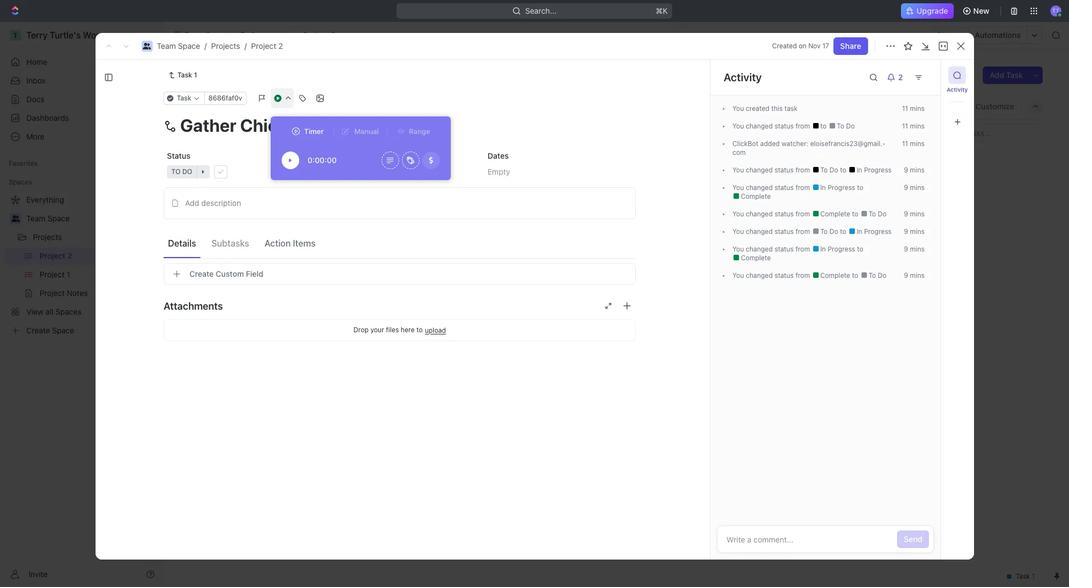 Task type: locate. For each thing, give the bounding box(es) containing it.
gantt
[[373, 101, 393, 111]]

task sidebar content section
[[710, 60, 940, 560]]

progress
[[864, 166, 892, 174], [828, 183, 855, 192], [864, 227, 892, 236], [828, 245, 855, 253]]

3 11 mins from the top
[[902, 139, 925, 148]]

1 changed status from from the top
[[744, 122, 812, 130]]

0 horizontal spatial add task
[[221, 229, 254, 238]]

changed
[[746, 122, 773, 130], [746, 166, 773, 174], [746, 183, 773, 192], [746, 210, 773, 218], [746, 227, 773, 236], [746, 245, 773, 253], [746, 271, 773, 280]]

share down the upgrade
[[937, 30, 958, 40]]

project
[[303, 30, 329, 40], [251, 41, 276, 51], [191, 65, 240, 83]]

board
[[205, 101, 226, 111]]

1 vertical spatial 11
[[902, 122, 908, 130]]

2 vertical spatial add task
[[221, 229, 254, 238]]

team right user group image
[[185, 30, 204, 40]]

1 11 mins from the top
[[902, 104, 925, 113]]

3 status from the top
[[774, 183, 794, 192]]

1 horizontal spatial project 2 link
[[289, 29, 338, 42]]

1 vertical spatial activity
[[947, 86, 968, 93]]

share button right 17
[[834, 37, 868, 55]]

your
[[371, 326, 384, 334]]

11 mins
[[902, 104, 925, 113], [902, 122, 925, 130], [902, 139, 925, 148]]

dates
[[488, 151, 509, 160]]

status
[[774, 122, 794, 130], [774, 166, 794, 174], [774, 183, 794, 192], [774, 210, 794, 218], [774, 227, 794, 236], [774, 245, 794, 253], [774, 271, 794, 280]]

0 horizontal spatial activity
[[724, 71, 762, 83]]

docs
[[26, 94, 44, 104]]

0 horizontal spatial add task button
[[216, 227, 258, 241]]

0 horizontal spatial space
[[48, 214, 70, 223]]

projects
[[251, 30, 280, 40], [211, 41, 240, 51], [33, 232, 62, 242]]

1 you from the top
[[732, 104, 744, 113]]

1 horizontal spatial share button
[[930, 26, 965, 44]]

1 vertical spatial project
[[251, 41, 276, 51]]

from
[[795, 122, 810, 130], [795, 166, 810, 174], [795, 183, 810, 192], [795, 210, 810, 218], [795, 227, 810, 236], [795, 245, 810, 253], [795, 271, 810, 280]]

team
[[185, 30, 204, 40], [157, 41, 176, 51], [26, 214, 45, 223]]

task down user group image
[[178, 71, 192, 79]]

dashboards link
[[4, 109, 159, 127]]

1 down the team space / projects / project 2
[[194, 71, 197, 79]]

add task
[[990, 70, 1023, 80], [295, 155, 324, 163], [221, 229, 254, 238]]

0 vertical spatial task 1
[[178, 71, 197, 79]]

0 vertical spatial add task
[[990, 70, 1023, 80]]

add task button
[[983, 66, 1030, 84], [282, 153, 328, 166], [216, 227, 258, 241]]

2 vertical spatial 11 mins
[[902, 139, 925, 148]]

0 horizontal spatial project 2
[[191, 65, 256, 83]]

task 1 link down user group image
[[164, 69, 202, 82]]

0 horizontal spatial user group image
[[11, 215, 19, 222]]

1 vertical spatial space
[[178, 41, 200, 51]]

6 9 from the top
[[904, 271, 908, 280]]

you created this task
[[732, 104, 797, 113]]

0 horizontal spatial team
[[26, 214, 45, 223]]

task up 'customize' at the right of the page
[[1006, 70, 1023, 80]]

1 horizontal spatial 1
[[240, 191, 244, 200]]

tree containing team space
[[4, 191, 159, 339]]

0 vertical spatial team space
[[185, 30, 228, 40]]

9
[[904, 166, 908, 174], [904, 183, 908, 192], [904, 210, 908, 218], [904, 227, 908, 236], [904, 245, 908, 253], [904, 271, 908, 280]]

action items button
[[260, 233, 320, 253]]

0 vertical spatial share
[[937, 30, 958, 40]]

2 you from the top
[[732, 122, 744, 130]]

customize
[[976, 101, 1014, 111]]

1 vertical spatial share
[[840, 41, 861, 51]]

0 horizontal spatial team space
[[26, 214, 70, 223]]

projects inside 'tree'
[[33, 232, 62, 242]]

2 status from the top
[[774, 166, 794, 174]]

team inside 'tree'
[[26, 214, 45, 223]]

upload button
[[425, 326, 446, 334]]

2 horizontal spatial team
[[185, 30, 204, 40]]

1 changed from the top
[[746, 122, 773, 130]]

2 vertical spatial project
[[191, 65, 240, 83]]

team down user group image
[[157, 41, 176, 51]]

favorites button
[[4, 157, 42, 170]]

1 vertical spatial task 1
[[221, 191, 244, 200]]

4 9 mins from the top
[[904, 227, 925, 236]]

description
[[201, 198, 241, 208]]

add task down task 2
[[221, 229, 254, 238]]

table
[[333, 101, 353, 111]]

nov
[[808, 42, 821, 50]]

8 mins from the top
[[910, 245, 925, 253]]

1 vertical spatial team
[[157, 41, 176, 51]]

add task button up 'customize' at the right of the page
[[983, 66, 1030, 84]]

2 11 mins from the top
[[902, 122, 925, 130]]

tree inside sidebar navigation
[[4, 191, 159, 339]]

team space
[[185, 30, 228, 40], [26, 214, 70, 223]]

items
[[293, 238, 316, 248]]

6 changed from the top
[[746, 245, 773, 253]]

1
[[194, 71, 197, 79], [240, 191, 244, 200], [257, 210, 261, 219]]

add left the 'description'
[[185, 198, 199, 208]]

2
[[331, 30, 336, 40], [278, 41, 283, 51], [243, 65, 253, 83], [261, 155, 265, 163], [240, 210, 245, 219], [237, 260, 241, 268]]

1 vertical spatial user group image
[[11, 215, 19, 222]]

share right 17
[[840, 41, 861, 51]]

6 mins from the top
[[910, 210, 925, 218]]

add task up 'customize' at the right of the page
[[990, 70, 1023, 80]]

task 1 link
[[164, 69, 202, 82], [219, 188, 381, 203]]

team down spaces
[[26, 214, 45, 223]]

1 vertical spatial team space
[[26, 214, 70, 223]]

1 vertical spatial project 2
[[191, 65, 256, 83]]

space
[[206, 30, 228, 40], [178, 41, 200, 51], [48, 214, 70, 223]]

team space up the team space / projects / project 2
[[185, 30, 228, 40]]

1 vertical spatial 11 mins
[[902, 122, 925, 130]]

clickbot
[[732, 139, 758, 148]]

2 11 from the top
[[902, 122, 908, 130]]

1 right task 2
[[257, 210, 261, 219]]

7 you from the top
[[732, 245, 744, 253]]

created
[[772, 42, 797, 50]]

4 mins from the top
[[910, 166, 925, 174]]

task 1 up task 2
[[221, 191, 244, 200]]

1 9 mins from the top
[[904, 166, 925, 174]]

/
[[233, 30, 235, 40], [285, 30, 287, 40], [205, 41, 207, 51], [245, 41, 247, 51]]

activity inside the task sidebar navigation tab list
[[947, 86, 968, 93]]

1 horizontal spatial add task button
[[282, 153, 328, 166]]

3 from from the top
[[795, 183, 810, 192]]

created on nov 17
[[772, 42, 829, 50]]

8 you from the top
[[732, 271, 744, 280]]

docs link
[[4, 91, 159, 108]]

2 vertical spatial add task button
[[216, 227, 258, 241]]

task 1 link down "0:00:00"
[[219, 188, 381, 203]]

create custom field
[[189, 269, 263, 278]]

you
[[732, 104, 744, 113], [732, 122, 744, 130], [732, 166, 744, 174], [732, 183, 744, 192], [732, 210, 744, 218], [732, 227, 744, 236], [732, 245, 744, 253], [732, 271, 744, 280]]

3 9 from the top
[[904, 210, 908, 218]]

automations button
[[970, 27, 1026, 43]]

attachments
[[164, 300, 223, 312]]

2 9 from the top
[[904, 183, 908, 192]]

complete
[[739, 192, 771, 200], [818, 210, 852, 218], [739, 254, 771, 262], [818, 271, 852, 280]]

user group image
[[143, 43, 151, 49], [11, 215, 19, 222]]

0:00:00
[[308, 155, 337, 165]]

2 horizontal spatial add task button
[[983, 66, 1030, 84]]

team space down spaces
[[26, 214, 70, 223]]

1 horizontal spatial user group image
[[143, 43, 151, 49]]

3 changed from the top
[[746, 183, 773, 192]]

2 vertical spatial 11
[[902, 139, 908, 148]]

2 horizontal spatial 1
[[257, 210, 261, 219]]

4 changed from the top
[[746, 210, 773, 218]]

2 mins from the top
[[910, 122, 925, 130]]

project 2 link
[[289, 29, 338, 42], [251, 41, 283, 51]]

activity up hide on the right
[[947, 86, 968, 93]]

0 horizontal spatial projects
[[33, 232, 62, 242]]

11 mins for added watcher:
[[902, 139, 925, 148]]

1 vertical spatial task 1 link
[[219, 188, 381, 203]]

1 horizontal spatial task 1 link
[[219, 188, 381, 203]]

assignees
[[458, 129, 490, 137]]

drop
[[354, 326, 369, 334]]

add task for the right add task 'button'
[[990, 70, 1023, 80]]

space inside "link"
[[48, 214, 70, 223]]

0 horizontal spatial task 1
[[178, 71, 197, 79]]

add
[[990, 70, 1004, 80], [295, 155, 308, 163], [185, 198, 199, 208], [221, 229, 235, 238]]

2 horizontal spatial add task
[[990, 70, 1023, 80]]

1 horizontal spatial add task
[[295, 155, 324, 163]]

1 horizontal spatial share
[[937, 30, 958, 40]]

5 status from the top
[[774, 227, 794, 236]]

tree
[[4, 191, 159, 339]]

share
[[937, 30, 958, 40], [840, 41, 861, 51]]

add task down timer
[[295, 155, 324, 163]]

2 vertical spatial space
[[48, 214, 70, 223]]

add task button down timer
[[282, 153, 328, 166]]

0 vertical spatial 1
[[194, 71, 197, 79]]

in
[[857, 166, 862, 174], [820, 183, 826, 192], [857, 227, 862, 236], [820, 245, 826, 253]]

0 vertical spatial activity
[[724, 71, 762, 83]]

0 vertical spatial task 1 link
[[164, 69, 202, 82]]

team space link
[[171, 29, 231, 42], [157, 41, 200, 51], [26, 210, 157, 227]]

2 changed from the top
[[746, 166, 773, 174]]

6 changed status from from the top
[[744, 245, 812, 253]]

⌘k
[[656, 6, 668, 15]]

custom
[[216, 269, 244, 278]]

1 status from the top
[[774, 122, 794, 130]]

task sidebar navigation tab list
[[945, 66, 970, 131]]

2 9 mins from the top
[[904, 183, 925, 192]]

task up task 2
[[221, 191, 238, 200]]

added
[[760, 139, 780, 148]]

add task button down task 2
[[216, 227, 258, 241]]

2 vertical spatial 1
[[257, 210, 261, 219]]

1 up task 2
[[240, 191, 244, 200]]

1 horizontal spatial team space
[[185, 30, 228, 40]]

create
[[189, 269, 214, 278]]

action
[[265, 238, 291, 248]]

3 you from the top
[[732, 166, 744, 174]]

user group image
[[175, 32, 181, 38]]

1 horizontal spatial team
[[157, 41, 176, 51]]

inbox
[[26, 76, 46, 85]]

0 vertical spatial 11
[[902, 104, 908, 113]]

0 vertical spatial 11 mins
[[902, 104, 925, 113]]

5 mins from the top
[[910, 183, 925, 192]]

task 1 down user group image
[[178, 71, 197, 79]]

2 horizontal spatial project
[[303, 30, 329, 40]]

3 11 from the top
[[902, 139, 908, 148]]

do
[[846, 122, 855, 130], [829, 166, 838, 174], [878, 210, 886, 218], [829, 227, 838, 236], [215, 260, 225, 268], [878, 271, 886, 280]]

share button
[[930, 26, 965, 44], [834, 37, 868, 55]]

1 vertical spatial add task
[[295, 155, 324, 163]]

9 mins from the top
[[910, 271, 925, 280]]

9 mins
[[904, 166, 925, 174], [904, 183, 925, 192], [904, 210, 925, 218], [904, 227, 925, 236], [904, 245, 925, 253], [904, 271, 925, 280]]

1 horizontal spatial activity
[[947, 86, 968, 93]]

upload
[[425, 326, 446, 334]]

add task for left add task 'button'
[[221, 229, 254, 238]]

0 vertical spatial project 2
[[303, 30, 336, 40]]

task 1
[[178, 71, 197, 79], [221, 191, 244, 200]]

0 vertical spatial add task button
[[983, 66, 1030, 84]]

0 horizontal spatial share
[[840, 41, 861, 51]]

0 vertical spatial team
[[185, 30, 204, 40]]

share for the right 'share' button
[[937, 30, 958, 40]]

1 horizontal spatial project
[[251, 41, 276, 51]]

2 vertical spatial team
[[26, 214, 45, 223]]

share button down the upgrade
[[930, 26, 965, 44]]

hide button
[[926, 99, 959, 114]]

activity up created
[[724, 71, 762, 83]]

11
[[902, 104, 908, 113], [902, 122, 908, 130], [902, 139, 908, 148]]

0 horizontal spatial task 1 link
[[164, 69, 202, 82]]

2 vertical spatial projects
[[33, 232, 62, 242]]

7 mins from the top
[[910, 227, 925, 236]]

0 vertical spatial projects
[[251, 30, 280, 40]]

2 horizontal spatial space
[[206, 30, 228, 40]]

task
[[1006, 70, 1023, 80], [178, 71, 192, 79], [309, 155, 324, 163], [221, 191, 238, 200], [221, 210, 238, 219], [238, 229, 254, 238]]

1 horizontal spatial projects
[[211, 41, 240, 51]]

automations
[[975, 30, 1021, 40]]

6 from from the top
[[795, 245, 810, 253]]



Task type: vqa. For each thing, say whether or not it's contained in the screenshot.


Task type: describe. For each thing, give the bounding box(es) containing it.
5 changed status from from the top
[[744, 227, 812, 236]]

0 vertical spatial project
[[303, 30, 329, 40]]

team space inside "link"
[[26, 214, 70, 223]]

attachments button
[[164, 293, 636, 319]]

0 horizontal spatial share button
[[834, 37, 868, 55]]

search...
[[526, 6, 557, 15]]

6 9 mins from the top
[[904, 271, 925, 280]]

1 from from the top
[[795, 122, 810, 130]]

favorites
[[9, 159, 38, 168]]

add inside button
[[185, 198, 199, 208]]

on
[[799, 42, 807, 50]]

7 changed status from from the top
[[744, 271, 812, 280]]

range
[[409, 127, 430, 135]]

this
[[771, 104, 783, 113]]

watcher:
[[781, 139, 808, 148]]

task left assigned
[[309, 155, 324, 163]]

1 9 from the top
[[904, 166, 908, 174]]

5 9 from the top
[[904, 245, 908, 253]]

list link
[[244, 99, 260, 114]]

2 from from the top
[[795, 166, 810, 174]]

eloisefrancis23@gmail. com
[[732, 139, 885, 157]]

subtasks
[[212, 238, 249, 248]]

search button
[[881, 99, 924, 114]]

calendar
[[280, 101, 313, 111]]

7 status from the top
[[774, 271, 794, 280]]

timer
[[304, 127, 324, 135]]

drop your files here to upload
[[354, 326, 446, 334]]

1 inside button
[[257, 210, 261, 219]]

add description
[[185, 198, 241, 208]]

4 9 from the top
[[904, 227, 908, 236]]

6 you from the top
[[732, 227, 744, 236]]

activity inside task sidebar content section
[[724, 71, 762, 83]]

field
[[246, 269, 263, 278]]

calendar link
[[278, 99, 313, 114]]

add down task 2
[[221, 229, 235, 238]]

search
[[895, 101, 921, 111]]

sidebar navigation
[[0, 22, 164, 587]]

3 9 mins from the top
[[904, 210, 925, 218]]

home
[[26, 57, 47, 66]]

list
[[247, 101, 260, 111]]

3 changed status from from the top
[[744, 183, 812, 192]]

home link
[[4, 53, 159, 71]]

2 changed status from from the top
[[744, 166, 812, 174]]

4 changed status from from the top
[[744, 210, 812, 218]]

send button
[[897, 531, 929, 548]]

task
[[784, 104, 797, 113]]

new button
[[958, 2, 996, 20]]

11 mins for changed status from
[[902, 122, 925, 130]]

7 changed from the top
[[746, 271, 773, 280]]

to inside the drop your files here to upload
[[416, 326, 423, 334]]

inbox link
[[4, 72, 159, 90]]

1 horizontal spatial space
[[178, 41, 200, 51]]

Search tasks... text field
[[933, 125, 1042, 141]]

manual
[[354, 127, 379, 135]]

add description button
[[168, 194, 632, 212]]

status
[[167, 151, 190, 160]]

customize button
[[962, 99, 1018, 114]]

1 vertical spatial 1
[[240, 191, 244, 200]]

hide
[[939, 101, 956, 111]]

assigned
[[327, 151, 361, 160]]

table link
[[331, 99, 353, 114]]

1 horizontal spatial project 2
[[303, 30, 336, 40]]

3 mins from the top
[[910, 139, 925, 148]]

5 you from the top
[[732, 210, 744, 218]]

0 horizontal spatial project
[[191, 65, 240, 83]]

here
[[401, 326, 415, 334]]

team space / projects / project 2
[[157, 41, 283, 51]]

details button
[[164, 233, 201, 253]]

action items
[[265, 238, 316, 248]]

new
[[974, 6, 990, 15]]

0 horizontal spatial project 2 link
[[251, 41, 283, 51]]

create custom field button
[[164, 263, 636, 285]]

2 horizontal spatial projects
[[251, 30, 280, 40]]

user group image inside 'tree'
[[11, 215, 19, 222]]

0 vertical spatial space
[[206, 30, 228, 40]]

8686faf0v button
[[204, 92, 247, 105]]

Edit task name text field
[[164, 115, 636, 136]]

assigned to
[[327, 151, 370, 160]]

created
[[746, 104, 769, 113]]

6 status from the top
[[774, 245, 794, 253]]

task 2
[[221, 210, 245, 219]]

1 vertical spatial projects
[[211, 41, 240, 51]]

1 button
[[247, 209, 262, 220]]

projects link inside 'tree'
[[33, 228, 129, 246]]

upgrade
[[917, 6, 948, 15]]

eloisefrancis23@gmail.
[[810, 139, 885, 148]]

0 horizontal spatial 1
[[194, 71, 197, 79]]

team space link inside 'tree'
[[26, 210, 157, 227]]

com
[[732, 139, 885, 157]]

5 changed from the top
[[746, 227, 773, 236]]

5 9 mins from the top
[[904, 245, 925, 253]]

details
[[168, 238, 196, 248]]

4 from from the top
[[795, 210, 810, 218]]

add up 'customize' at the right of the page
[[990, 70, 1004, 80]]

add down timer
[[295, 155, 308, 163]]

share for left 'share' button
[[840, 41, 861, 51]]

17
[[823, 42, 829, 50]]

1 mins from the top
[[910, 104, 925, 113]]

8686faf0v
[[208, 94, 242, 102]]

7 from from the top
[[795, 271, 810, 280]]

1 horizontal spatial task 1
[[221, 191, 244, 200]]

11 for changed status from
[[902, 122, 908, 130]]

send
[[904, 534, 922, 544]]

board link
[[203, 99, 226, 114]]

1 11 from the top
[[902, 104, 908, 113]]

upgrade link
[[901, 3, 954, 19]]

5 from from the top
[[795, 227, 810, 236]]

0 vertical spatial user group image
[[143, 43, 151, 49]]

assignees button
[[444, 126, 495, 139]]

1 vertical spatial add task button
[[282, 153, 328, 166]]

spaces
[[9, 178, 32, 186]]

4 status from the top
[[774, 210, 794, 218]]

invite
[[29, 569, 48, 579]]

gantt link
[[371, 99, 393, 114]]

files
[[386, 326, 399, 334]]

task down the 'description'
[[221, 210, 238, 219]]

task down 1 button
[[238, 229, 254, 238]]

added watcher:
[[758, 139, 810, 148]]

11 for added watcher:
[[902, 139, 908, 148]]

subtasks button
[[207, 233, 254, 253]]

4 you from the top
[[732, 183, 744, 192]]

dashboards
[[26, 113, 69, 122]]



